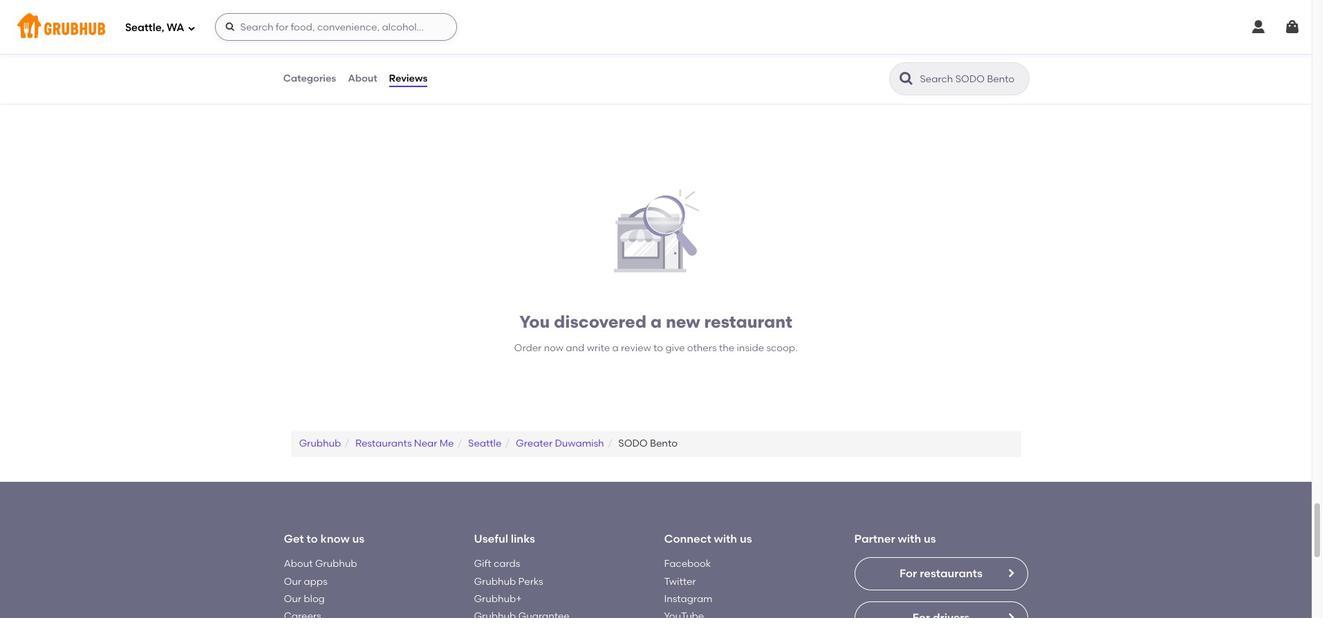 Task type: describe. For each thing, give the bounding box(es) containing it.
right image
[[1005, 612, 1016, 618]]

1 our from the top
[[284, 576, 301, 587]]

30–45 for $3.99
[[303, 47, 327, 57]]

us for partner with us
[[924, 532, 936, 545]]

ratings for 14 ratings
[[482, 62, 515, 74]]

delivery for 32
[[570, 59, 601, 69]]

seattle link
[[468, 438, 502, 450]]

search icon image
[[898, 71, 914, 87]]

0 vertical spatial to
[[654, 342, 663, 354]]

sodo
[[618, 438, 648, 450]]

$4.49
[[797, 59, 817, 69]]

wa
[[167, 21, 184, 34]]

0 vertical spatial grubhub
[[299, 438, 341, 450]]

seattle
[[468, 438, 502, 450]]

2 horizontal spatial svg image
[[1284, 19, 1301, 35]]

twitter
[[664, 576, 696, 587]]

gift cards grubhub perks grubhub+
[[474, 558, 543, 605]]

the
[[719, 342, 734, 354]]

bento
[[650, 438, 678, 450]]

grubhub+
[[474, 593, 522, 605]]

facebook
[[664, 558, 711, 570]]

our blog link
[[284, 593, 325, 605]]

gift
[[474, 558, 491, 570]]

about grubhub link
[[284, 558, 357, 570]]

perks
[[518, 576, 543, 587]]

delivery for 14
[[325, 59, 356, 69]]

sodo bento
[[618, 438, 678, 450]]

restaurants near me
[[355, 438, 454, 450]]

restaurants near me link
[[355, 438, 454, 450]]

order
[[514, 342, 542, 354]]

restaurant
[[704, 312, 792, 332]]

about button
[[347, 54, 378, 104]]

2 our from the top
[[284, 593, 301, 605]]

little caesars pizza
[[303, 11, 409, 24]]

ratings for 32 ratings
[[729, 62, 762, 74]]

30–45 min $3.99 delivery
[[303, 47, 356, 69]]

grubhub link
[[299, 438, 341, 450]]

reviews
[[389, 72, 428, 84]]

write
[[587, 342, 610, 354]]

grubhub inside gift cards grubhub perks grubhub+
[[474, 576, 516, 587]]

32 ratings
[[716, 62, 762, 74]]

$1.49
[[550, 59, 568, 69]]

partner
[[854, 532, 895, 545]]

about for about grubhub our apps our blog
[[284, 558, 313, 570]]

3 ratings
[[969, 62, 1009, 74]]

14 ratings
[[471, 62, 515, 74]]

know
[[321, 532, 350, 545]]

connect
[[664, 532, 711, 545]]

25–40
[[550, 47, 574, 57]]

caesars
[[333, 11, 378, 24]]

near
[[414, 438, 437, 450]]

reviews button
[[388, 54, 428, 104]]

30–45 min $4.49 delivery
[[797, 47, 850, 69]]

review
[[621, 342, 651, 354]]

apps
[[304, 576, 327, 587]]

1 us from the left
[[352, 532, 364, 545]]

instagram link
[[664, 593, 713, 605]]

for restaurants link
[[854, 558, 1028, 591]]

categories button
[[282, 54, 337, 104]]

14
[[471, 62, 480, 74]]

facebook twitter instagram
[[664, 558, 713, 605]]

greater duwamish
[[516, 438, 604, 450]]

ratings for 3 ratings
[[977, 62, 1009, 74]]

us for connect with us
[[740, 532, 752, 545]]

inside
[[737, 342, 764, 354]]

0 vertical spatial a
[[651, 312, 662, 332]]

get to know us
[[284, 532, 364, 545]]

0 horizontal spatial svg image
[[187, 24, 195, 32]]

little
[[303, 11, 330, 24]]

with for partner
[[898, 532, 921, 545]]



Task type: vqa. For each thing, say whether or not it's contained in the screenshot.


Task type: locate. For each thing, give the bounding box(es) containing it.
1 horizontal spatial about
[[348, 72, 377, 84]]

twitter link
[[664, 576, 696, 587]]

grubhub left the restaurants at left bottom
[[299, 438, 341, 450]]

me
[[440, 438, 454, 450]]

delivery
[[325, 59, 356, 69], [570, 59, 601, 69], [819, 59, 850, 69]]

and
[[566, 342, 585, 354]]

seattle,
[[125, 21, 164, 34]]

for
[[900, 567, 917, 580]]

about for about
[[348, 72, 377, 84]]

2 us from the left
[[740, 532, 752, 545]]

restaurants
[[920, 567, 983, 580]]

0 horizontal spatial min
[[329, 47, 344, 57]]

give
[[665, 342, 685, 354]]

little caesars pizza link
[[303, 11, 515, 26]]

now
[[544, 342, 564, 354]]

1 horizontal spatial min
[[576, 47, 591, 57]]

about grubhub our apps our blog
[[284, 558, 357, 605]]

3 ratings from the left
[[977, 62, 1009, 74]]

with
[[714, 532, 737, 545], [898, 532, 921, 545]]

1 horizontal spatial us
[[740, 532, 752, 545]]

with right the "connect"
[[714, 532, 737, 545]]

delivery right $1.49
[[570, 59, 601, 69]]

useful links
[[474, 532, 535, 545]]

ratings right 32 at the top right
[[729, 62, 762, 74]]

1 ratings from the left
[[482, 62, 515, 74]]

2 horizontal spatial delivery
[[819, 59, 850, 69]]

greater
[[516, 438, 553, 450]]

a right write
[[612, 342, 619, 354]]

new
[[666, 312, 700, 332]]

2 vertical spatial grubhub
[[474, 576, 516, 587]]

pizza right caesars
[[381, 11, 409, 24]]

our apps link
[[284, 576, 327, 587]]

2 horizontal spatial min
[[823, 47, 838, 57]]

pizza right subscription pass image in the top of the page
[[322, 30, 342, 39]]

3 delivery from the left
[[819, 59, 850, 69]]

min
[[329, 47, 344, 57], [576, 47, 591, 57], [823, 47, 838, 57]]

useful
[[474, 532, 508, 545]]

1 vertical spatial pizza
[[322, 30, 342, 39]]

our up our blog link
[[284, 576, 301, 587]]

svg image
[[224, 21, 235, 32]]

restaurants
[[355, 438, 412, 450]]

30–45 up "$3.99"
[[303, 47, 327, 57]]

1 horizontal spatial a
[[651, 312, 662, 332]]

1 vertical spatial grubhub
[[315, 558, 357, 570]]

2 with from the left
[[898, 532, 921, 545]]

connect with us
[[664, 532, 752, 545]]

delivery right '$4.49'
[[819, 59, 850, 69]]

main navigation navigation
[[0, 0, 1312, 54]]

1 delivery from the left
[[325, 59, 356, 69]]

delivery inside 30–45 min $3.99 delivery
[[325, 59, 356, 69]]

grubhub perks link
[[474, 576, 543, 587]]

1 vertical spatial to
[[307, 532, 318, 545]]

about inside about button
[[348, 72, 377, 84]]

2 ratings from the left
[[729, 62, 762, 74]]

duwamish
[[555, 438, 604, 450]]

our left blog
[[284, 593, 301, 605]]

min for 14 ratings
[[329, 47, 344, 57]]

categories
[[283, 72, 336, 84]]

3 us from the left
[[924, 532, 936, 545]]

partner with us
[[854, 532, 936, 545]]

0 horizontal spatial to
[[307, 532, 318, 545]]

with for connect
[[714, 532, 737, 545]]

Search for food, convenience, alcohol... search field
[[215, 13, 457, 41]]

ratings
[[482, 62, 515, 74], [729, 62, 762, 74], [977, 62, 1009, 74]]

min inside 30–45 min $3.99 delivery
[[329, 47, 344, 57]]

0 horizontal spatial 30–45
[[303, 47, 327, 57]]

1 vertical spatial about
[[284, 558, 313, 570]]

gift cards link
[[474, 558, 520, 570]]

you discovered a new restaurant
[[519, 312, 792, 332]]

Search SODO Bento search field
[[919, 73, 1024, 86]]

to right get
[[307, 532, 318, 545]]

grubhub down know
[[315, 558, 357, 570]]

with right partner
[[898, 532, 921, 545]]

you
[[519, 312, 550, 332]]

pizza
[[381, 11, 409, 24], [322, 30, 342, 39]]

a
[[651, 312, 662, 332], [612, 342, 619, 354]]

links
[[511, 532, 535, 545]]

discovered
[[554, 312, 646, 332]]

1 min from the left
[[329, 47, 344, 57]]

grubhub inside the about grubhub our apps our blog
[[315, 558, 357, 570]]

2 delivery from the left
[[570, 59, 601, 69]]

0 horizontal spatial with
[[714, 532, 737, 545]]

30–45 up '$4.49'
[[797, 47, 821, 57]]

subscription pass image
[[303, 29, 316, 41]]

1 horizontal spatial to
[[654, 342, 663, 354]]

delivery inside the 25–40 min $1.49 delivery
[[570, 59, 601, 69]]

3
[[969, 62, 974, 74]]

min inside the 25–40 min $1.49 delivery
[[576, 47, 591, 57]]

0 horizontal spatial ratings
[[482, 62, 515, 74]]

about down 30–45 min $3.99 delivery
[[348, 72, 377, 84]]

get
[[284, 532, 304, 545]]

right image
[[1005, 568, 1016, 579]]

cards
[[494, 558, 520, 570]]

2 30–45 from the left
[[797, 47, 821, 57]]

blog
[[304, 593, 325, 605]]

1 horizontal spatial delivery
[[570, 59, 601, 69]]

about up our apps link
[[284, 558, 313, 570]]

greater duwamish link
[[516, 438, 604, 450]]

2 min from the left
[[576, 47, 591, 57]]

us right know
[[352, 532, 364, 545]]

about inside the about grubhub our apps our blog
[[284, 558, 313, 570]]

others
[[687, 342, 717, 354]]

0 horizontal spatial a
[[612, 342, 619, 354]]

1 horizontal spatial pizza
[[381, 11, 409, 24]]

svg image
[[1250, 19, 1267, 35], [1284, 19, 1301, 35], [187, 24, 195, 32]]

25–40 min $1.49 delivery
[[550, 47, 601, 69]]

pizza inside "link"
[[381, 11, 409, 24]]

ratings right 14
[[482, 62, 515, 74]]

to left give
[[654, 342, 663, 354]]

order now and write a review to give others the inside scoop.
[[514, 342, 798, 354]]

1 horizontal spatial ratings
[[729, 62, 762, 74]]

to
[[654, 342, 663, 354], [307, 532, 318, 545]]

us up for restaurants
[[924, 532, 936, 545]]

0 horizontal spatial about
[[284, 558, 313, 570]]

delivery right "$3.99"
[[325, 59, 356, 69]]

2 horizontal spatial us
[[924, 532, 936, 545]]

3 min from the left
[[823, 47, 838, 57]]

1 30–45 from the left
[[303, 47, 327, 57]]

min for 32 ratings
[[576, 47, 591, 57]]

0 horizontal spatial pizza
[[322, 30, 342, 39]]

about
[[348, 72, 377, 84], [284, 558, 313, 570]]

1 with from the left
[[714, 532, 737, 545]]

0 horizontal spatial us
[[352, 532, 364, 545]]

0 vertical spatial about
[[348, 72, 377, 84]]

grubhub+ link
[[474, 593, 522, 605]]

grubhub down gift cards link at the bottom of page
[[474, 576, 516, 587]]

facebook link
[[664, 558, 711, 570]]

1 horizontal spatial svg image
[[1250, 19, 1267, 35]]

grubhub
[[299, 438, 341, 450], [315, 558, 357, 570], [474, 576, 516, 587]]

1 vertical spatial our
[[284, 593, 301, 605]]

32
[[716, 62, 727, 74]]

min inside the 30–45 min $4.49 delivery
[[823, 47, 838, 57]]

1 vertical spatial a
[[612, 342, 619, 354]]

30–45 inside 30–45 min $3.99 delivery
[[303, 47, 327, 57]]

star icon image
[[460, 47, 471, 58], [471, 47, 482, 58], [482, 47, 493, 58], [493, 47, 504, 58], [493, 47, 504, 58], [504, 47, 515, 58], [707, 47, 718, 58], [718, 47, 729, 58], [729, 47, 740, 58], [740, 47, 751, 58], [740, 47, 751, 58], [751, 47, 762, 58], [954, 47, 965, 58], [965, 47, 976, 58], [976, 47, 987, 58], [987, 47, 998, 58], [987, 47, 998, 58], [998, 47, 1009, 58]]

scoop.
[[766, 342, 798, 354]]

$3.99
[[303, 59, 323, 69]]

2 horizontal spatial ratings
[[977, 62, 1009, 74]]

us right the "connect"
[[740, 532, 752, 545]]

30–45
[[303, 47, 327, 57], [797, 47, 821, 57]]

0 horizontal spatial delivery
[[325, 59, 356, 69]]

seattle, wa
[[125, 21, 184, 34]]

0 vertical spatial our
[[284, 576, 301, 587]]

30–45 inside the 30–45 min $4.49 delivery
[[797, 47, 821, 57]]

grubhub image
[[610, 187, 701, 278]]

1 horizontal spatial with
[[898, 532, 921, 545]]

1 horizontal spatial 30–45
[[797, 47, 821, 57]]

for restaurants
[[900, 567, 983, 580]]

a up the 'order now and write a review to give others the inside scoop.' at bottom
[[651, 312, 662, 332]]

ratings right 3
[[977, 62, 1009, 74]]

0 vertical spatial pizza
[[381, 11, 409, 24]]

delivery inside the 30–45 min $4.49 delivery
[[819, 59, 850, 69]]

our
[[284, 576, 301, 587], [284, 593, 301, 605]]

instagram
[[664, 593, 713, 605]]

30–45 for $4.49
[[797, 47, 821, 57]]



